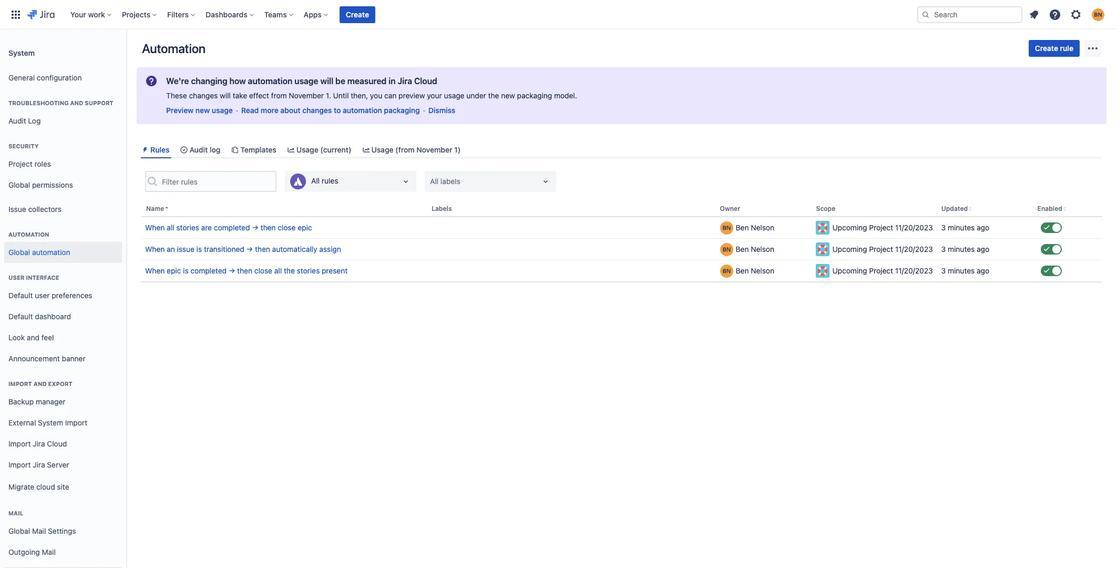 Task type: vqa. For each thing, say whether or not it's contained in the screenshot.
External resources
no



Task type: locate. For each thing, give the bounding box(es) containing it.
create left rule
[[1036, 44, 1059, 53]]

1 global from the top
[[8, 180, 30, 189]]

default inside default user preferences link
[[8, 291, 33, 300]]

rule
[[1061, 44, 1074, 53]]

read more about changes to automation packaging button
[[241, 105, 420, 116]]

1 vertical spatial epic
[[167, 266, 181, 275]]

mail down migrate
[[8, 510, 23, 517]]

project
[[8, 159, 32, 168], [870, 223, 894, 232], [870, 245, 894, 254], [870, 266, 894, 275]]

2 · from the left
[[423, 106, 425, 115]]

projects
[[122, 10, 151, 19]]

3 ben nelson from the top
[[736, 266, 775, 275]]

sidebar navigation image
[[115, 42, 138, 63]]

2 global from the top
[[8, 248, 30, 256]]

1 vertical spatial upcoming
[[833, 245, 868, 254]]

import
[[8, 380, 32, 387], [65, 418, 87, 427], [8, 439, 31, 448], [8, 460, 31, 469]]

completed up transitioned
[[214, 223, 250, 232]]

completed
[[214, 223, 250, 232], [191, 266, 227, 275]]

import jira cloud link
[[4, 433, 122, 454]]

close down name button
[[278, 223, 296, 232]]

1 horizontal spatial close
[[278, 223, 296, 232]]

1 vertical spatial usage
[[444, 91, 465, 100]]

upcoming
[[833, 223, 868, 232], [833, 245, 868, 254], [833, 266, 868, 275]]

collectors
[[28, 204, 61, 213]]

3 3 from the top
[[942, 266, 946, 275]]

banner containing your work
[[0, 0, 1118, 29]]

open image
[[400, 175, 412, 188], [540, 175, 552, 188]]

an
[[167, 245, 175, 254]]

11/20/2023 for when an issue is transitioned → then automatically assign
[[896, 245, 933, 254]]

automation
[[248, 76, 293, 86], [343, 106, 382, 115], [32, 248, 70, 256]]

november
[[289, 91, 324, 100], [417, 145, 453, 154]]

0 vertical spatial default
[[8, 291, 33, 300]]

2 upcoming from the top
[[833, 245, 868, 254]]

1 vertical spatial is
[[183, 266, 189, 275]]

0 vertical spatial ago
[[977, 223, 990, 232]]

upcoming for when an issue is transitioned → then automatically assign
[[833, 245, 868, 254]]

0 horizontal spatial epic
[[167, 266, 181, 275]]

is down issue
[[183, 266, 189, 275]]

when all stories are completed → then close epic link
[[145, 223, 312, 233]]

1 vertical spatial system
[[38, 418, 63, 427]]

jira inside 'link'
[[33, 460, 45, 469]]

1 vertical spatial and
[[27, 333, 39, 342]]

user interface
[[8, 274, 59, 281]]

0 vertical spatial all
[[167, 223, 174, 232]]

default for default dashboard
[[8, 312, 33, 321]]

1 vertical spatial minutes
[[948, 245, 975, 254]]

new
[[501, 91, 515, 100], [196, 106, 210, 115]]

0 horizontal spatial automation
[[8, 231, 49, 238]]

ago for when epic is completed → then close all the stories present
[[977, 266, 990, 275]]

→ for transitioned
[[246, 245, 253, 254]]

name
[[146, 205, 164, 213]]

usage
[[297, 145, 319, 154], [372, 145, 394, 154]]

close down the when an issue is transitioned → then automatically assign link
[[254, 266, 272, 275]]

apps button
[[301, 6, 332, 23]]

external system import link
[[4, 412, 122, 433]]

user interface group
[[4, 263, 122, 372]]

create for create
[[346, 10, 369, 19]]

all up an
[[167, 223, 174, 232]]

0 horizontal spatial changes
[[189, 91, 218, 100]]

Filter rules field
[[159, 172, 276, 191]]

usage down take
[[212, 106, 233, 115]]

and left feel
[[27, 333, 39, 342]]

new right under on the left top of the page
[[501, 91, 515, 100]]

1 vertical spatial 3 minutes ago
[[942, 245, 990, 254]]

3 for when all stories are completed → then close epic
[[942, 223, 946, 232]]

1 horizontal spatial ·
[[423, 106, 425, 115]]

automation inside group
[[32, 248, 70, 256]]

create inside primary element
[[346, 10, 369, 19]]

jira inside we're changing how automation usage will be measured in jira cloud these changes will take effect from november 1. until then, you can preview your usage under the new packaging model.
[[398, 76, 412, 86]]

0 vertical spatial when
[[145, 223, 165, 232]]

mail up outgoing mail
[[32, 526, 46, 535]]

your
[[427, 91, 442, 100]]

log
[[210, 145, 221, 154]]

epic down an
[[167, 266, 181, 275]]

0 horizontal spatial create
[[346, 10, 369, 19]]

2 vertical spatial →
[[229, 266, 235, 275]]

changes up 'preview new usage' button
[[189, 91, 218, 100]]

all inside 'link'
[[167, 223, 174, 232]]

2 upcoming project 11/20/2023 from the top
[[833, 245, 933, 254]]

3 minutes from the top
[[948, 266, 975, 275]]

issue
[[8, 204, 26, 213]]

global for global permissions
[[8, 180, 30, 189]]

3 3 minutes ago from the top
[[942, 266, 990, 275]]

automation up interface
[[32, 248, 70, 256]]

import for import jira cloud
[[8, 439, 31, 448]]

3 nelson from the top
[[751, 266, 775, 275]]

then for automatically
[[255, 245, 270, 254]]

1 vertical spatial automation
[[8, 231, 49, 238]]

the down automatically
[[284, 266, 295, 275]]

will left take
[[220, 91, 231, 100]]

ben nelson image for when all stories are completed → then close epic
[[720, 221, 734, 234]]

when inside when epic is completed → then close all the stories present link
[[145, 266, 165, 275]]

→ up when an issue is transitioned → then automatically assign
[[252, 223, 259, 232]]

will left be on the top of the page
[[320, 76, 334, 86]]

nelson for when epic is completed → then close all the stories present
[[751, 266, 775, 275]]

when for when epic is completed → then close all the stories present
[[145, 266, 165, 275]]

default user preferences
[[8, 291, 92, 300]]

(current)
[[321, 145, 352, 154]]

all for all rules
[[311, 176, 320, 185]]

global inside security group
[[8, 180, 30, 189]]

1 vertical spatial global
[[8, 248, 30, 256]]

mail
[[8, 510, 23, 517], [32, 526, 46, 535], [42, 547, 56, 556]]

security group
[[4, 131, 122, 199]]

the right under on the left top of the page
[[488, 91, 499, 100]]

then up when epic is completed → then close all the stories present
[[255, 245, 270, 254]]

under
[[467, 91, 486, 100]]

upcoming project 11/20/2023
[[833, 223, 933, 232], [833, 245, 933, 254], [833, 266, 933, 275]]

audit left log
[[8, 116, 26, 125]]

then inside 'link'
[[261, 223, 276, 232]]

take
[[233, 91, 247, 100]]

epic up automatically
[[298, 223, 312, 232]]

0 vertical spatial ben nelson image
[[720, 221, 734, 234]]

banner
[[0, 0, 1118, 29]]

minutes for when all stories are completed → then close epic
[[948, 223, 975, 232]]

0 vertical spatial upcoming project 11/20/2023
[[833, 223, 933, 232]]

tab list
[[137, 141, 1107, 158]]

1 vertical spatial 3
[[942, 245, 946, 254]]

automation inside we're changing how automation usage will be measured in jira cloud these changes will take effect from november 1. until then, you can preview your usage under the new packaging model.
[[248, 76, 293, 86]]

all left labels
[[430, 177, 439, 186]]

· left read
[[236, 106, 238, 115]]

automation up we're
[[142, 41, 206, 56]]

0 horizontal spatial close
[[254, 266, 272, 275]]

1 vertical spatial 11/20/2023
[[896, 245, 933, 254]]

1)
[[455, 145, 461, 154]]

1 usage from the left
[[297, 145, 319, 154]]

0 vertical spatial create
[[346, 10, 369, 19]]

1 vertical spatial ben
[[736, 245, 749, 254]]

0 vertical spatial and
[[70, 99, 83, 106]]

1 11/20/2023 from the top
[[896, 223, 933, 232]]

0 horizontal spatial usage
[[297, 145, 319, 154]]

model.
[[554, 91, 577, 100]]

and for troubleshooting
[[70, 99, 83, 106]]

0 vertical spatial automation
[[142, 41, 206, 56]]

2 minutes from the top
[[948, 245, 975, 254]]

permissions
[[32, 180, 73, 189]]

0 vertical spatial global
[[8, 180, 30, 189]]

jira image
[[27, 8, 55, 21], [27, 8, 55, 21]]

1 3 from the top
[[942, 223, 946, 232]]

audit right audit log icon
[[190, 145, 208, 154]]

0 horizontal spatial all
[[167, 223, 174, 232]]

0 vertical spatial →
[[252, 223, 259, 232]]

3 ben from the top
[[736, 266, 749, 275]]

3 for when epic is completed → then close all the stories present
[[942, 266, 946, 275]]

changing
[[191, 76, 228, 86]]

changes inside we're changing how automation usage will be measured in jira cloud these changes will take effect from november 1. until then, you can preview your usage under the new packaging model.
[[189, 91, 218, 100]]

2 vertical spatial ben
[[736, 266, 749, 275]]

2 vertical spatial automation
[[32, 248, 70, 256]]

1 horizontal spatial changes
[[303, 106, 332, 115]]

1 minutes from the top
[[948, 223, 975, 232]]

2 vertical spatial ben nelson
[[736, 266, 775, 275]]

usage for usage (from november 1)
[[372, 145, 394, 154]]

1 horizontal spatial open image
[[540, 175, 552, 188]]

and inside group
[[70, 99, 83, 106]]

then down name button
[[261, 223, 276, 232]]

global down 'project roles'
[[8, 180, 30, 189]]

1 horizontal spatial is
[[197, 245, 202, 254]]

2 3 minutes ago from the top
[[942, 245, 990, 254]]

1 horizontal spatial system
[[38, 418, 63, 427]]

2 open image from the left
[[540, 175, 552, 188]]

audit inside tab list
[[190, 145, 208, 154]]

automation up the global automation
[[8, 231, 49, 238]]

and inside group
[[34, 380, 47, 387]]

then down the when an issue is transitioned → then automatically assign link
[[237, 266, 252, 275]]

3 upcoming from the top
[[833, 266, 868, 275]]

ben nelson
[[736, 223, 775, 232], [736, 245, 775, 254], [736, 266, 775, 275]]

when for when all stories are completed → then close epic
[[145, 223, 165, 232]]

0 horizontal spatial will
[[220, 91, 231, 100]]

minutes for when epic is completed → then close all the stories present
[[948, 266, 975, 275]]

ben
[[736, 223, 749, 232], [736, 245, 749, 254], [736, 266, 749, 275]]

enabled button
[[1034, 202, 1082, 217]]

usage right usage (from november 1) icon
[[372, 145, 394, 154]]

nelson for when all stories are completed → then close epic
[[751, 223, 775, 232]]

0 vertical spatial will
[[320, 76, 334, 86]]

1 horizontal spatial create
[[1036, 44, 1059, 53]]

2 ben nelson image from the top
[[720, 243, 734, 256]]

and inside user interface "group"
[[27, 333, 39, 342]]

0 horizontal spatial automation
[[32, 248, 70, 256]]

system down manager on the bottom left
[[38, 418, 63, 427]]

preview
[[399, 91, 425, 100]]

issue
[[177, 245, 195, 254]]

1 vertical spatial packaging
[[384, 106, 420, 115]]

1 horizontal spatial packaging
[[517, 91, 552, 100]]

mail for outgoing
[[42, 547, 56, 556]]

2 ago from the top
[[977, 245, 990, 254]]

0 vertical spatial automation
[[248, 76, 293, 86]]

rules image
[[141, 145, 149, 154]]

1 vertical spatial ben nelson
[[736, 245, 775, 254]]

new inside we're changing how automation usage will be measured in jira cloud these changes will take effect from november 1. until then, you can preview your usage under the new packaging model.
[[501, 91, 515, 100]]

1 vertical spatial cloud
[[47, 439, 67, 448]]

global for global mail settings
[[8, 526, 30, 535]]

· left dismiss
[[423, 106, 425, 115]]

close
[[278, 223, 296, 232], [254, 266, 272, 275]]

november up "preview new usage · read more about changes to automation packaging · dismiss"
[[289, 91, 324, 100]]

help image
[[1049, 8, 1062, 21]]

0 vertical spatial november
[[289, 91, 324, 100]]

is right issue
[[197, 245, 202, 254]]

in
[[389, 76, 396, 86]]

1 ben nelson from the top
[[736, 223, 775, 232]]

0 horizontal spatial is
[[183, 266, 189, 275]]

1 horizontal spatial automation
[[248, 76, 293, 86]]

0 horizontal spatial ·
[[236, 106, 238, 115]]

jira up import jira server
[[33, 439, 45, 448]]

→ inside 'link'
[[252, 223, 259, 232]]

0 vertical spatial jira
[[398, 76, 412, 86]]

1 when from the top
[[145, 223, 165, 232]]

1 vertical spatial november
[[417, 145, 453, 154]]

3 for when an issue is transitioned → then automatically assign
[[942, 245, 946, 254]]

11/20/2023 for when epic is completed → then close all the stories present
[[896, 266, 933, 275]]

filters button
[[164, 6, 199, 23]]

and for import
[[34, 380, 47, 387]]

0 vertical spatial then
[[261, 223, 276, 232]]

when all stories are completed → then close epic
[[145, 223, 312, 232]]

when inside when all stories are completed → then close epic 'link'
[[145, 223, 165, 232]]

2 3 from the top
[[942, 245, 946, 254]]

default up look
[[8, 312, 33, 321]]

jira right the in
[[398, 76, 412, 86]]

create
[[346, 10, 369, 19], [1036, 44, 1059, 53]]

1 ben nelson image from the top
[[720, 221, 734, 234]]

dismiss button
[[429, 105, 456, 116]]

1 ago from the top
[[977, 223, 990, 232]]

settings image
[[1070, 8, 1083, 21]]

project for when an issue is transitioned → then automatically assign
[[870, 245, 894, 254]]

import up migrate
[[8, 460, 31, 469]]

import down external
[[8, 439, 31, 448]]

usage up "preview new usage · read more about changes to automation packaging · dismiss"
[[295, 76, 318, 86]]

1 vertical spatial completed
[[191, 266, 227, 275]]

automation up from at the left top of the page
[[248, 76, 293, 86]]

all left rules
[[311, 176, 320, 185]]

0 vertical spatial upcoming
[[833, 223, 868, 232]]

project roles
[[8, 159, 51, 168]]

scope
[[817, 205, 836, 213]]

0 horizontal spatial the
[[284, 266, 295, 275]]

audit log image
[[180, 145, 189, 154]]

your profile and settings image
[[1092, 8, 1105, 21]]

cloud up "server"
[[47, 439, 67, 448]]

0 vertical spatial ben
[[736, 223, 749, 232]]

default inside default dashboard link
[[8, 312, 33, 321]]

ben nelson image up ben nelson image
[[720, 243, 734, 256]]

default for default user preferences
[[8, 291, 33, 300]]

3 11/20/2023 from the top
[[896, 266, 933, 275]]

owner
[[720, 205, 741, 213]]

0 horizontal spatial all
[[311, 176, 320, 185]]

completed inside when epic is completed → then close all the stories present link
[[191, 266, 227, 275]]

jira for server
[[33, 460, 45, 469]]

0 vertical spatial cloud
[[414, 76, 437, 86]]

jira left "server"
[[33, 460, 45, 469]]

audit inside "troubleshooting and support" group
[[8, 116, 26, 125]]

when inside the when an issue is transitioned → then automatically assign link
[[145, 245, 165, 254]]

1 3 minutes ago from the top
[[942, 223, 990, 232]]

0 horizontal spatial open image
[[400, 175, 412, 188]]

1 default from the top
[[8, 291, 33, 300]]

·
[[236, 106, 238, 115], [423, 106, 425, 115]]

0 vertical spatial epic
[[298, 223, 312, 232]]

0 vertical spatial nelson
[[751, 223, 775, 232]]

all
[[167, 223, 174, 232], [274, 266, 282, 275]]

stories left are
[[176, 223, 199, 232]]

1 vertical spatial the
[[284, 266, 295, 275]]

global up user
[[8, 248, 30, 256]]

look
[[8, 333, 25, 342]]

then
[[261, 223, 276, 232], [255, 245, 270, 254], [237, 266, 252, 275]]

ben nelson image down 'owner'
[[720, 221, 734, 234]]

ben nelson for when all stories are completed → then close epic
[[736, 223, 775, 232]]

2 vertical spatial global
[[8, 526, 30, 535]]

audit log link
[[4, 110, 122, 131]]

create right apps dropdown button
[[346, 10, 369, 19]]

completed down transitioned
[[191, 266, 227, 275]]

1 upcoming from the top
[[833, 223, 868, 232]]

all
[[311, 176, 320, 185], [430, 177, 439, 186]]

2 vertical spatial usage
[[212, 106, 233, 115]]

stories
[[176, 223, 199, 232], [297, 266, 320, 275]]

11/20/2023
[[896, 223, 933, 232], [896, 245, 933, 254], [896, 266, 933, 275]]

usage right usage (current) image
[[297, 145, 319, 154]]

and left the support
[[70, 99, 83, 106]]

import up backup
[[8, 380, 32, 387]]

1 horizontal spatial usage
[[372, 145, 394, 154]]

outgoing mail link
[[4, 542, 122, 563]]

packaging left "model."
[[517, 91, 552, 100]]

default down user
[[8, 291, 33, 300]]

2 when from the top
[[145, 245, 165, 254]]

ben nelson image
[[720, 221, 734, 234], [720, 243, 734, 256]]

upcoming for when all stories are completed → then close epic
[[833, 223, 868, 232]]

troubleshooting
[[8, 99, 69, 106]]

present
[[322, 266, 348, 275]]

2 nelson from the top
[[751, 245, 775, 254]]

0 horizontal spatial stories
[[176, 223, 199, 232]]

automatically
[[272, 245, 317, 254]]

0 vertical spatial packaging
[[517, 91, 552, 100]]

import down backup manager link on the left of the page
[[65, 418, 87, 427]]

templates image
[[231, 145, 240, 154]]

global up outgoing
[[8, 526, 30, 535]]

create rule
[[1036, 44, 1074, 53]]

3 ago from the top
[[977, 266, 990, 275]]

1 vertical spatial ago
[[977, 245, 990, 254]]

1 vertical spatial →
[[246, 245, 253, 254]]

2 default from the top
[[8, 312, 33, 321]]

global permissions link
[[4, 175, 122, 196]]

1 vertical spatial upcoming project 11/20/2023
[[833, 245, 933, 254]]

1 horizontal spatial usage
[[295, 76, 318, 86]]

import for import and export
[[8, 380, 32, 387]]

1 vertical spatial create
[[1036, 44, 1059, 53]]

external
[[8, 418, 36, 427]]

announcement
[[8, 354, 60, 363]]

jira for cloud
[[33, 439, 45, 448]]

2 11/20/2023 from the top
[[896, 245, 933, 254]]

will
[[320, 76, 334, 86], [220, 91, 231, 100]]

usage up dismiss
[[444, 91, 465, 100]]

backup manager
[[8, 397, 66, 406]]

import jira cloud
[[8, 439, 67, 448]]

0 horizontal spatial november
[[289, 91, 324, 100]]

→ down transitioned
[[229, 266, 235, 275]]

search image
[[922, 10, 930, 19]]

3 upcoming project 11/20/2023 from the top
[[833, 266, 933, 275]]

0 horizontal spatial cloud
[[47, 439, 67, 448]]

when for when an issue is transitioned → then automatically assign
[[145, 245, 165, 254]]

changes down the 1.
[[303, 106, 332, 115]]

when
[[145, 223, 165, 232], [145, 245, 165, 254], [145, 266, 165, 275]]

ago for when an issue is transitioned → then automatically assign
[[977, 245, 990, 254]]

11/20/2023 for when all stories are completed → then close epic
[[896, 223, 933, 232]]

all down automatically
[[274, 266, 282, 275]]

1 nelson from the top
[[751, 223, 775, 232]]

1 upcoming project 11/20/2023 from the top
[[833, 223, 933, 232]]

import inside 'link'
[[8, 460, 31, 469]]

1 horizontal spatial all
[[274, 266, 282, 275]]

these
[[166, 91, 187, 100]]

stories down automatically
[[297, 266, 320, 275]]

all for all labels
[[430, 177, 439, 186]]

2 ben nelson from the top
[[736, 245, 775, 254]]

1 vertical spatial stories
[[297, 266, 320, 275]]

create rule button
[[1029, 40, 1080, 57]]

0 vertical spatial system
[[8, 48, 35, 57]]

audit for audit log
[[190, 145, 208, 154]]

all rules
[[311, 176, 338, 185]]

new right the preview
[[196, 106, 210, 115]]

mail down global mail settings
[[42, 547, 56, 556]]

and up the backup manager
[[34, 380, 47, 387]]

audit
[[8, 116, 26, 125], [190, 145, 208, 154]]

3 when from the top
[[145, 266, 165, 275]]

cloud up your
[[414, 76, 437, 86]]

2 vertical spatial 3 minutes ago
[[942, 266, 990, 275]]

cloud inside we're changing how automation usage will be measured in jira cloud these changes will take effect from november 1. until then, you can preview your usage under the new packaging model.
[[414, 76, 437, 86]]

2 usage from the left
[[372, 145, 394, 154]]

0 vertical spatial audit
[[8, 116, 26, 125]]

outgoing
[[8, 547, 40, 556]]

ago for when all stories are completed → then close epic
[[977, 223, 990, 232]]

global inside automation group
[[8, 248, 30, 256]]

1 horizontal spatial automation
[[142, 41, 206, 56]]

0 horizontal spatial new
[[196, 106, 210, 115]]

cloud
[[414, 76, 437, 86], [47, 439, 67, 448]]

create button
[[340, 6, 376, 23]]

system up general at the top left of page
[[8, 48, 35, 57]]

minutes
[[948, 223, 975, 232], [948, 245, 975, 254], [948, 266, 975, 275]]

default
[[8, 291, 33, 300], [8, 312, 33, 321]]

all labels
[[430, 177, 461, 186]]

2 ben from the top
[[736, 245, 749, 254]]

0 vertical spatial minutes
[[948, 223, 975, 232]]

2 vertical spatial jira
[[33, 460, 45, 469]]

1 vertical spatial when
[[145, 245, 165, 254]]

global inside 'mail' group
[[8, 526, 30, 535]]

→ up when epic is completed → then close all the stories present
[[246, 245, 253, 254]]

1 ben from the top
[[736, 223, 749, 232]]

3 global from the top
[[8, 526, 30, 535]]

packaging down preview
[[384, 106, 420, 115]]

3 minutes ago for when an issue is transitioned → then automatically assign
[[942, 245, 990, 254]]

2 vertical spatial nelson
[[751, 266, 775, 275]]

automation down the then,
[[343, 106, 382, 115]]

november left 1) on the top left of page
[[417, 145, 453, 154]]

2 vertical spatial when
[[145, 266, 165, 275]]

1 vertical spatial nelson
[[751, 245, 775, 254]]

then for close
[[261, 223, 276, 232]]



Task type: describe. For each thing, give the bounding box(es) containing it.
read
[[241, 106, 259, 115]]

0 vertical spatial usage
[[295, 76, 318, 86]]

usage (from november 1) image
[[362, 145, 371, 154]]

november inside tab list
[[417, 145, 453, 154]]

nelson for when an issue is transitioned → then automatically assign
[[751, 245, 775, 254]]

import for import jira server
[[8, 460, 31, 469]]

epic inside when epic is completed → then close all the stories present link
[[167, 266, 181, 275]]

global automation
[[8, 248, 70, 256]]

1.
[[326, 91, 331, 100]]

actions image
[[1087, 42, 1100, 55]]

backup manager link
[[4, 391, 122, 412]]

roles
[[34, 159, 51, 168]]

usage (current) image
[[287, 145, 295, 154]]

dashboard
[[35, 312, 71, 321]]

preview new usage button
[[166, 105, 233, 116]]

look and feel link
[[4, 327, 122, 348]]

look and feel
[[8, 333, 54, 342]]

notifications image
[[1028, 8, 1041, 21]]

user
[[35, 291, 50, 300]]

user
[[8, 274, 24, 281]]

appswitcher icon image
[[9, 8, 22, 21]]

global for global automation
[[8, 248, 30, 256]]

preview new usage · read more about changes to automation packaging · dismiss
[[166, 106, 456, 115]]

rules
[[150, 145, 170, 154]]

import and export group
[[4, 369, 122, 502]]

2 vertical spatial then
[[237, 266, 252, 275]]

your
[[70, 10, 86, 19]]

we're
[[166, 76, 189, 86]]

project roles link
[[4, 154, 122, 175]]

0 horizontal spatial system
[[8, 48, 35, 57]]

import jira server link
[[4, 454, 122, 475]]

be
[[336, 76, 345, 86]]

about
[[281, 106, 301, 115]]

create for create rule
[[1036, 44, 1059, 53]]

1 vertical spatial will
[[220, 91, 231, 100]]

your work
[[70, 10, 105, 19]]

primary element
[[6, 0, 918, 29]]

default dashboard link
[[4, 306, 122, 327]]

audit log
[[190, 145, 221, 154]]

usage (from november 1)
[[372, 145, 461, 154]]

outgoing mail
[[8, 547, 56, 556]]

interface
[[26, 274, 59, 281]]

labels
[[432, 205, 452, 213]]

ben nelson image for when an issue is transitioned → then automatically assign
[[720, 243, 734, 256]]

when an issue is transitioned → then automatically assign
[[145, 245, 341, 254]]

ben for when epic is completed → then close all the stories present
[[736, 266, 749, 275]]

issue collectors link
[[4, 199, 122, 220]]

troubleshooting and support
[[8, 99, 114, 106]]

feel
[[41, 333, 54, 342]]

1 vertical spatial all
[[274, 266, 282, 275]]

announcement banner
[[8, 354, 86, 363]]

→ for completed
[[252, 223, 259, 232]]

configuration
[[37, 73, 82, 82]]

more
[[261, 106, 279, 115]]

are
[[201, 223, 212, 232]]

automation group
[[4, 220, 122, 266]]

ben nelson for when epic is completed → then close all the stories present
[[736, 266, 775, 275]]

automation inside group
[[8, 231, 49, 238]]

log
[[28, 116, 41, 125]]

completed inside when all stories are completed → then close epic 'link'
[[214, 223, 250, 232]]

you
[[370, 91, 383, 100]]

general
[[8, 73, 35, 82]]

mail for global
[[32, 526, 46, 535]]

upcoming project 11/20/2023 for when all stories are completed → then close epic
[[833, 223, 933, 232]]

upcoming project 11/20/2023 for when an issue is transitioned → then automatically assign
[[833, 245, 933, 254]]

we're changing how automation usage will be measured in jira cloud these changes will take effect from november 1. until then, you can preview your usage under the new packaging model.
[[166, 76, 577, 100]]

ben for when all stories are completed → then close epic
[[736, 223, 749, 232]]

0 horizontal spatial usage
[[212, 106, 233, 115]]

general configuration
[[8, 73, 82, 82]]

system inside import and export group
[[38, 418, 63, 427]]

global automation link
[[4, 242, 122, 263]]

1 open image from the left
[[400, 175, 412, 188]]

1 vertical spatial changes
[[303, 106, 332, 115]]

backup
[[8, 397, 34, 406]]

1 horizontal spatial stories
[[297, 266, 320, 275]]

your work button
[[67, 6, 116, 23]]

upcoming for when epic is completed → then close all the stories present
[[833, 266, 868, 275]]

Search field
[[918, 6, 1023, 23]]

project for when all stories are completed → then close epic
[[870, 223, 894, 232]]

work
[[88, 10, 105, 19]]

stories inside when all stories are completed → then close epic 'link'
[[176, 223, 199, 232]]

rules
[[322, 176, 338, 185]]

upcoming project 11/20/2023 for when epic is completed → then close all the stories present
[[833, 266, 933, 275]]

dismiss
[[429, 106, 456, 115]]

ben nelson image
[[720, 264, 734, 278]]

0 horizontal spatial packaging
[[384, 106, 420, 115]]

audit for audit log
[[8, 116, 26, 125]]

2 horizontal spatial automation
[[343, 106, 382, 115]]

external system import
[[8, 418, 87, 427]]

migrate cloud site
[[8, 482, 69, 491]]

to
[[334, 106, 341, 115]]

3 minutes ago for when all stories are completed → then close epic
[[942, 223, 990, 232]]

the inside when epic is completed → then close all the stories present link
[[284, 266, 295, 275]]

mail group
[[4, 499, 122, 568]]

usage (current)
[[297, 145, 352, 154]]

and for look
[[27, 333, 39, 342]]

november inside we're changing how automation usage will be measured in jira cloud these changes will take effect from november 1. until then, you can preview your usage under the new packaging model.
[[289, 91, 324, 100]]

1 · from the left
[[236, 106, 238, 115]]

announcement banner link
[[4, 348, 122, 369]]

0 vertical spatial is
[[197, 245, 202, 254]]

default user preferences link
[[4, 285, 122, 306]]

0 vertical spatial mail
[[8, 510, 23, 517]]

general configuration link
[[4, 67, 122, 88]]

close inside when epic is completed → then close all the stories present link
[[254, 266, 272, 275]]

project for when epic is completed → then close all the stories present
[[870, 266, 894, 275]]

settings
[[48, 526, 76, 535]]

the inside we're changing how automation usage will be measured in jira cloud these changes will take effect from november 1. until then, you can preview your usage under the new packaging model.
[[488, 91, 499, 100]]

global permissions
[[8, 180, 73, 189]]

import jira server
[[8, 460, 69, 469]]

dashboards
[[206, 10, 248, 19]]

until
[[333, 91, 349, 100]]

usage for usage (current)
[[297, 145, 319, 154]]

(from
[[396, 145, 415, 154]]

banner
[[62, 354, 86, 363]]

2 horizontal spatial usage
[[444, 91, 465, 100]]

cloud
[[36, 482, 55, 491]]

epic inside when all stories are completed → then close epic 'link'
[[298, 223, 312, 232]]

close inside when all stories are completed → then close epic 'link'
[[278, 223, 296, 232]]

3 minutes ago for when epic is completed → then close all the stories present
[[942, 266, 990, 275]]

filters
[[167, 10, 189, 19]]

labels
[[441, 177, 461, 186]]

site
[[57, 482, 69, 491]]

when epic is completed → then close all the stories present link
[[145, 266, 348, 276]]

minutes for when an issue is transitioned → then automatically assign
[[948, 245, 975, 254]]

troubleshooting and support group
[[4, 88, 122, 135]]

ben nelson for when an issue is transitioned → then automatically assign
[[736, 245, 775, 254]]

audit log
[[8, 116, 41, 125]]

cloud inside import and export group
[[47, 439, 67, 448]]

measured
[[347, 76, 387, 86]]

global mail settings
[[8, 526, 76, 535]]

project inside security group
[[8, 159, 32, 168]]

when an issue is transitioned → then automatically assign link
[[145, 244, 341, 255]]

ben for when an issue is transitioned → then automatically assign
[[736, 245, 749, 254]]

transitioned
[[204, 245, 245, 254]]

manager
[[36, 397, 66, 406]]

name button
[[141, 202, 428, 217]]

security
[[8, 143, 39, 149]]

tab list containing rules
[[137, 141, 1107, 158]]

global mail settings link
[[4, 521, 122, 542]]

packaging inside we're changing how automation usage will be measured in jira cloud these changes will take effect from november 1. until then, you can preview your usage under the new packaging model.
[[517, 91, 552, 100]]

how
[[230, 76, 246, 86]]



